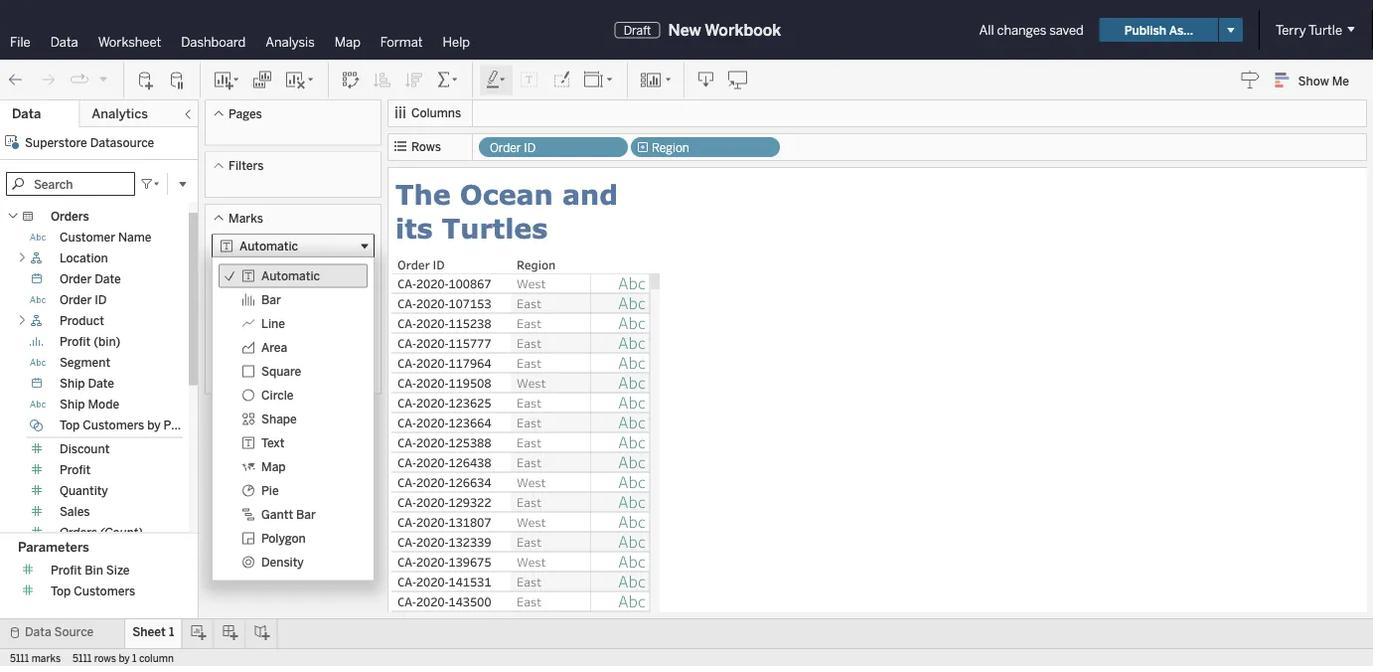 Task type: describe. For each thing, give the bounding box(es) containing it.
product
[[60, 314, 104, 328]]

analysis
[[266, 34, 315, 50]]

swap rows and columns image
[[341, 70, 361, 90]]

ship for ship date
[[60, 376, 85, 391]]

analytics
[[92, 106, 148, 122]]

circle
[[261, 388, 294, 402]]

profit (bin)
[[60, 335, 121, 349]]

as...
[[1170, 23, 1194, 37]]

data source
[[25, 625, 94, 639]]

publish as...
[[1125, 23, 1194, 37]]

show me
[[1299, 73, 1350, 88]]

publish your workbook to edit in tableau desktop image
[[729, 70, 749, 90]]

segment
[[60, 355, 110, 370]]

ship date
[[60, 376, 114, 391]]

sales
[[60, 505, 90, 519]]

replay animation image
[[70, 70, 89, 90]]

its
[[396, 211, 433, 244]]

region
[[652, 141, 690, 155]]

datasource
[[90, 135, 154, 150]]

(count)
[[100, 525, 143, 540]]

square
[[261, 364, 302, 379]]

5111 marks
[[10, 652, 61, 664]]

automatic button
[[212, 234, 375, 258]]

orders for orders (count)
[[60, 525, 97, 540]]

1 horizontal spatial order id
[[490, 141, 536, 155]]

profit bin size
[[51, 563, 130, 577]]

density
[[261, 555, 304, 569]]

profit for profit
[[60, 463, 91, 477]]

quantity
[[60, 484, 108, 498]]

polygon
[[261, 531, 306, 546]]

format workbook image
[[552, 70, 572, 90]]

profit for profit (bin)
[[60, 335, 91, 349]]

gantt
[[261, 507, 293, 522]]

new data source image
[[136, 70, 156, 90]]

0 vertical spatial 1
[[169, 625, 174, 639]]

discount
[[60, 442, 110, 456]]

columns
[[412, 106, 462, 120]]

0 horizontal spatial id
[[95, 293, 107, 307]]

2 vertical spatial order
[[60, 293, 92, 307]]

filters
[[229, 159, 264, 173]]

2 vertical spatial data
[[25, 625, 51, 639]]

fit image
[[584, 70, 615, 90]]

rows
[[412, 140, 441, 154]]

changes
[[998, 22, 1047, 38]]

customer name
[[60, 230, 152, 245]]

by for profit
[[147, 418, 161, 432]]

duplicate image
[[253, 70, 272, 90]]

color
[[223, 293, 251, 307]]

5111 rows by 1 column
[[73, 652, 174, 664]]

1 vertical spatial order
[[60, 272, 92, 286]]

parameters
[[18, 539, 89, 555]]

marks
[[31, 652, 61, 664]]

undo image
[[6, 70, 26, 90]]

new worksheet image
[[213, 70, 241, 90]]

draft
[[624, 23, 652, 37]]

top customers by profit
[[60, 418, 195, 432]]

1 vertical spatial size
[[106, 563, 130, 577]]

(bin)
[[94, 335, 121, 349]]

line
[[261, 316, 285, 331]]

ship mode
[[60, 397, 119, 412]]

1 vertical spatial 1
[[132, 652, 137, 664]]

worksheet
[[98, 34, 161, 50]]

sheet 1
[[132, 625, 174, 639]]

by for 1
[[119, 652, 130, 664]]

highlight image
[[485, 70, 508, 90]]

date for order date
[[95, 272, 121, 286]]

mode
[[88, 397, 119, 412]]

ship for ship mode
[[60, 397, 85, 412]]

gantt bar
[[261, 507, 316, 522]]

rows
[[94, 652, 116, 664]]

clear sheet image
[[284, 70, 316, 90]]

redo image
[[38, 70, 58, 90]]

date for ship date
[[88, 376, 114, 391]]

location
[[60, 251, 108, 265]]

name
[[118, 230, 152, 245]]

order date
[[60, 272, 121, 286]]

tables
[[18, 185, 57, 201]]

superstore
[[25, 135, 87, 150]]

0 vertical spatial text
[[339, 293, 361, 307]]



Task type: locate. For each thing, give the bounding box(es) containing it.
and
[[563, 177, 619, 210]]

order
[[490, 141, 522, 155], [60, 272, 92, 286], [60, 293, 92, 307]]

marks. press enter to open the view data window.. use arrow keys to navigate data visualization elements. image
[[591, 273, 651, 666]]

bar right gantt
[[296, 507, 316, 522]]

sort descending image
[[405, 70, 425, 90]]

format
[[381, 34, 423, 50]]

orders
[[51, 209, 89, 224], [60, 525, 97, 540]]

pause auto updates image
[[168, 70, 188, 90]]

new workbook
[[669, 20, 782, 39]]

turtle
[[1309, 22, 1343, 38]]

date up "mode"
[[88, 376, 114, 391]]

0 horizontal spatial size
[[106, 563, 130, 577]]

size up line
[[283, 293, 304, 307]]

0 vertical spatial order
[[490, 141, 522, 155]]

id up ocean
[[524, 141, 536, 155]]

publish
[[1125, 23, 1167, 37]]

map up swap rows and columns image
[[335, 34, 361, 50]]

0 vertical spatial data
[[50, 34, 78, 50]]

0 vertical spatial automatic
[[240, 239, 298, 253]]

saved
[[1050, 22, 1084, 38]]

marks
[[229, 211, 263, 225]]

1 horizontal spatial map
[[335, 34, 361, 50]]

collapse image
[[182, 108, 194, 120]]

1 vertical spatial top
[[51, 583, 71, 598]]

automatic
[[240, 239, 298, 253], [261, 269, 320, 283]]

0 vertical spatial by
[[147, 418, 161, 432]]

ocean
[[460, 177, 554, 210]]

turtles
[[442, 211, 548, 244]]

show me button
[[1267, 65, 1368, 95]]

1 vertical spatial id
[[95, 293, 107, 307]]

automatic inside automatic dropdown button
[[240, 239, 298, 253]]

me
[[1333, 73, 1350, 88]]

pages
[[229, 106, 262, 121]]

all changes saved
[[980, 22, 1084, 38]]

customers down "mode"
[[83, 418, 144, 432]]

customer
[[60, 230, 115, 245]]

totals image
[[436, 70, 460, 90]]

0 vertical spatial ship
[[60, 376, 85, 391]]

top for top customers
[[51, 583, 71, 598]]

0 horizontal spatial 5111
[[10, 652, 29, 664]]

data up replay animation image
[[50, 34, 78, 50]]

superstore datasource
[[25, 135, 154, 150]]

text down automatic dropdown button
[[339, 293, 361, 307]]

publish as... button
[[1100, 18, 1219, 42]]

1 vertical spatial orders
[[60, 525, 97, 540]]

top
[[60, 418, 80, 432], [51, 583, 71, 598]]

1 horizontal spatial text
[[339, 293, 361, 307]]

data
[[50, 34, 78, 50], [12, 106, 41, 122], [25, 625, 51, 639]]

1 vertical spatial data
[[12, 106, 41, 122]]

5111
[[10, 652, 29, 664], [73, 652, 92, 664]]

0 horizontal spatial text
[[261, 436, 285, 450]]

1 5111 from the left
[[10, 652, 29, 664]]

pie
[[261, 483, 279, 498]]

map up pie
[[261, 460, 286, 474]]

1 horizontal spatial bar
[[296, 507, 316, 522]]

automatic down marks
[[240, 239, 298, 253]]

file
[[10, 34, 31, 50]]

download image
[[697, 70, 717, 90]]

1 ship from the top
[[60, 376, 85, 391]]

0 vertical spatial size
[[283, 293, 304, 307]]

1 right sheet
[[169, 625, 174, 639]]

show
[[1299, 73, 1330, 88]]

1 left column
[[132, 652, 137, 664]]

customers
[[83, 418, 144, 432], [74, 583, 136, 598]]

show/hide cards image
[[640, 70, 672, 90]]

1 vertical spatial customers
[[74, 583, 136, 598]]

bin
[[85, 563, 103, 577]]

customers for top customers by profit
[[83, 418, 144, 432]]

2 ship from the top
[[60, 397, 85, 412]]

1 vertical spatial order id
[[60, 293, 107, 307]]

map
[[335, 34, 361, 50], [261, 460, 286, 474]]

Search text field
[[6, 172, 135, 196]]

order id up ocean
[[490, 141, 536, 155]]

orders for orders
[[51, 209, 89, 224]]

size
[[283, 293, 304, 307], [106, 563, 130, 577]]

the ocean and its turtles
[[396, 177, 628, 244]]

1 horizontal spatial 5111
[[73, 652, 92, 664]]

0 horizontal spatial bar
[[261, 293, 281, 307]]

5111 for 5111 marks
[[10, 652, 29, 664]]

1
[[169, 625, 174, 639], [132, 652, 137, 664]]

show labels image
[[520, 70, 540, 90]]

0 vertical spatial date
[[95, 272, 121, 286]]

1 horizontal spatial by
[[147, 418, 161, 432]]

date down location
[[95, 272, 121, 286]]

1 horizontal spatial id
[[524, 141, 536, 155]]

terry turtle
[[1277, 22, 1343, 38]]

profit
[[60, 335, 91, 349], [164, 418, 195, 432], [60, 463, 91, 477], [51, 563, 82, 577]]

profit for profit bin size
[[51, 563, 82, 577]]

0 horizontal spatial order id
[[60, 293, 107, 307]]

data guide image
[[1241, 70, 1261, 89]]

1 vertical spatial automatic
[[261, 269, 320, 283]]

list box containing automatic
[[213, 258, 374, 580]]

0 horizontal spatial by
[[119, 652, 130, 664]]

dashboard
[[181, 34, 246, 50]]

1 vertical spatial by
[[119, 652, 130, 664]]

5111 left marks
[[10, 652, 29, 664]]

ship down ship date
[[60, 397, 85, 412]]

list box
[[213, 258, 374, 580]]

replay animation image
[[97, 73, 109, 85]]

0 horizontal spatial 1
[[132, 652, 137, 664]]

ship
[[60, 376, 85, 391], [60, 397, 85, 412]]

column
[[139, 652, 174, 664]]

text down 'shape'
[[261, 436, 285, 450]]

terry
[[1277, 22, 1307, 38]]

workbook
[[705, 20, 782, 39]]

all
[[980, 22, 995, 38]]

order id
[[490, 141, 536, 155], [60, 293, 107, 307]]

customers for top customers
[[74, 583, 136, 598]]

order id up product
[[60, 293, 107, 307]]

0 vertical spatial top
[[60, 418, 80, 432]]

customers down bin
[[74, 583, 136, 598]]

order down location
[[60, 272, 92, 286]]

new
[[669, 20, 702, 39]]

date
[[95, 272, 121, 286], [88, 376, 114, 391]]

orders up customer
[[51, 209, 89, 224]]

order up product
[[60, 293, 92, 307]]

1 vertical spatial text
[[261, 436, 285, 450]]

automatic down automatic dropdown button
[[261, 269, 320, 283]]

0 vertical spatial id
[[524, 141, 536, 155]]

1 horizontal spatial 1
[[169, 625, 174, 639]]

0 horizontal spatial map
[[261, 460, 286, 474]]

top up discount
[[60, 418, 80, 432]]

top for top customers by profit
[[60, 418, 80, 432]]

data up 5111 marks
[[25, 625, 51, 639]]

0 vertical spatial order id
[[490, 141, 536, 155]]

1 vertical spatial map
[[261, 460, 286, 474]]

detail
[[222, 349, 252, 362]]

0 vertical spatial map
[[335, 34, 361, 50]]

tooltip
[[276, 349, 311, 362]]

bar up line
[[261, 293, 281, 307]]

bar
[[261, 293, 281, 307], [296, 507, 316, 522]]

the
[[396, 177, 451, 210]]

0 vertical spatial orders
[[51, 209, 89, 224]]

id down order date
[[95, 293, 107, 307]]

order up ocean
[[490, 141, 522, 155]]

1 vertical spatial bar
[[296, 507, 316, 522]]

sort ascending image
[[373, 70, 393, 90]]

source
[[54, 625, 94, 639]]

text
[[339, 293, 361, 307], [261, 436, 285, 450]]

sheet
[[132, 625, 166, 639]]

orders down "sales"
[[60, 525, 97, 540]]

0 vertical spatial customers
[[83, 418, 144, 432]]

1 vertical spatial date
[[88, 376, 114, 391]]

1 vertical spatial ship
[[60, 397, 85, 412]]

ship down the segment
[[60, 376, 85, 391]]

5111 for 5111 rows by 1 column
[[73, 652, 92, 664]]

help
[[443, 34, 470, 50]]

5111 left rows
[[73, 652, 92, 664]]

0 vertical spatial bar
[[261, 293, 281, 307]]

1 horizontal spatial size
[[283, 293, 304, 307]]

by
[[147, 418, 161, 432], [119, 652, 130, 664]]

size right bin
[[106, 563, 130, 577]]

2 5111 from the left
[[73, 652, 92, 664]]

top down profit bin size
[[51, 583, 71, 598]]

top customers
[[51, 583, 136, 598]]

orders (count)
[[60, 525, 143, 540]]

data down undo image
[[12, 106, 41, 122]]

area
[[261, 340, 287, 355]]

shape
[[261, 412, 297, 426]]



Task type: vqa. For each thing, say whether or not it's contained in the screenshot.
Circle on the left of page
yes



